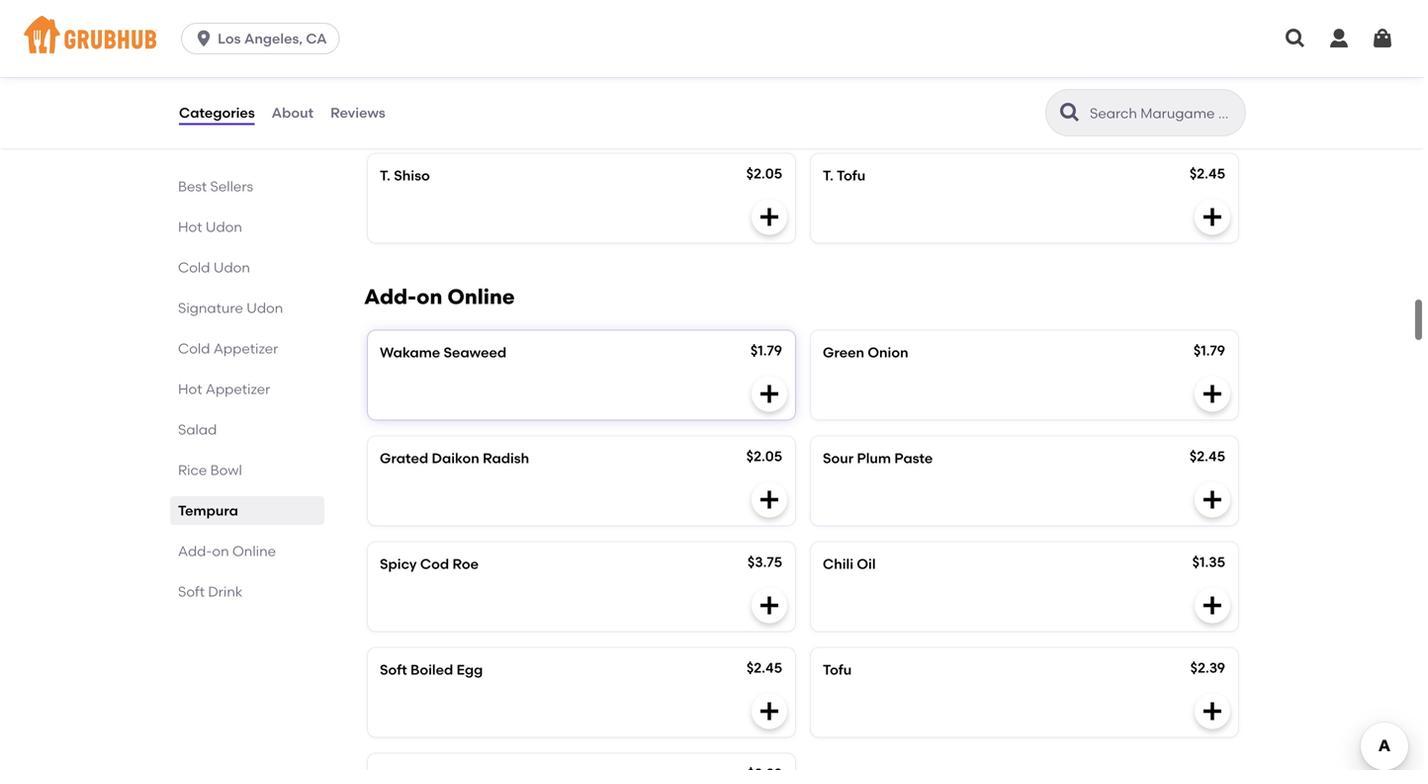 Task type: locate. For each thing, give the bounding box(es) containing it.
0 horizontal spatial add-on online
[[178, 543, 276, 560]]

add-
[[364, 284, 417, 310], [178, 543, 212, 560]]

0 vertical spatial hot
[[178, 219, 202, 235]]

1 vertical spatial hot
[[178, 381, 202, 398]]

oil
[[857, 556, 876, 573]]

$2.05 for sour
[[747, 448, 783, 465]]

0 vertical spatial appetizer
[[214, 340, 278, 357]]

$2.65
[[1190, 59, 1226, 76]]

udon right signature
[[247, 300, 283, 317]]

2 $2.05 from the top
[[747, 165, 783, 182]]

0 vertical spatial $2.45
[[1190, 165, 1226, 182]]

t. tofu
[[823, 167, 866, 184]]

0 vertical spatial add-
[[364, 284, 417, 310]]

1 vertical spatial $2.05
[[747, 165, 783, 182]]

1 vertical spatial add-
[[178, 543, 212, 560]]

reviews button
[[330, 77, 387, 148]]

t.
[[380, 61, 391, 78], [823, 61, 834, 78], [380, 167, 391, 184], [823, 167, 834, 184]]

1 cold from the top
[[178, 259, 210, 276]]

about button
[[271, 77, 315, 148]]

1 horizontal spatial add-
[[364, 284, 417, 310]]

svg image for $2.65
[[1201, 99, 1225, 123]]

add- up wakame
[[364, 284, 417, 310]]

appetizer
[[214, 340, 278, 357], [206, 381, 270, 398]]

1 vertical spatial udon
[[214, 259, 250, 276]]

add- down tempura
[[178, 543, 212, 560]]

1 $1.79 from the left
[[751, 342, 783, 359]]

appetizer down cold appetizer
[[206, 381, 270, 398]]

add-on online up drink
[[178, 543, 276, 560]]

$1.79 for green onion
[[1194, 342, 1226, 359]]

svg image for t. tofu
[[1201, 205, 1225, 229]]

signature udon
[[178, 300, 283, 317]]

t. eggplant
[[380, 61, 456, 78]]

drink
[[208, 584, 243, 601]]

1 horizontal spatial online
[[448, 284, 515, 310]]

$2.05 left t. tofu
[[747, 165, 783, 182]]

on up wakame seaweed
[[417, 284, 443, 310]]

squid
[[837, 61, 876, 78]]

soft
[[178, 584, 205, 601], [380, 662, 407, 679]]

wakame seaweed
[[380, 344, 507, 361]]

svg image for $1.79
[[758, 382, 782, 406]]

hot up salad
[[178, 381, 202, 398]]

0 horizontal spatial on
[[212, 543, 229, 560]]

green onion
[[823, 344, 909, 361]]

grated
[[380, 450, 428, 467]]

hot down best
[[178, 219, 202, 235]]

$2.39
[[1191, 660, 1226, 677]]

hot
[[178, 219, 202, 235], [178, 381, 202, 398]]

tofu
[[837, 167, 866, 184], [823, 662, 852, 679]]

eggplant
[[394, 61, 456, 78]]

1 vertical spatial cold
[[178, 340, 210, 357]]

hot appetizer
[[178, 381, 270, 398]]

svg image for $2.05
[[758, 488, 782, 512]]

online up seaweed
[[448, 284, 515, 310]]

soft left boiled
[[380, 662, 407, 679]]

$1.79
[[751, 342, 783, 359], [1194, 342, 1226, 359]]

add-on online
[[364, 284, 515, 310], [178, 543, 276, 560]]

udon down sellers
[[206, 219, 242, 235]]

daikon
[[432, 450, 480, 467]]

rice bowl
[[178, 462, 242, 479]]

svg image
[[1284, 27, 1308, 50], [1328, 27, 1351, 50], [1371, 27, 1395, 50], [758, 205, 782, 229], [1201, 205, 1225, 229], [1201, 382, 1225, 406], [1201, 488, 1225, 512], [758, 594, 782, 618], [1201, 594, 1225, 618], [758, 700, 782, 724], [1201, 700, 1225, 724]]

add-on online up wakame seaweed
[[364, 284, 515, 310]]

about
[[272, 104, 314, 121]]

$2.45 for t. tofu
[[1190, 165, 1226, 182]]

1 vertical spatial soft
[[380, 662, 407, 679]]

chili oil
[[823, 556, 876, 573]]

udon for hot udon
[[206, 219, 242, 235]]

0 vertical spatial soft
[[178, 584, 205, 601]]

online up drink
[[232, 543, 276, 560]]

cold down signature
[[178, 340, 210, 357]]

main navigation navigation
[[0, 0, 1425, 77]]

cod
[[420, 556, 449, 573]]

0 vertical spatial online
[[448, 284, 515, 310]]

udon up signature udon
[[214, 259, 250, 276]]

$2.05 left sour
[[747, 448, 783, 465]]

1 vertical spatial appetizer
[[206, 381, 270, 398]]

1 horizontal spatial $1.79
[[1194, 342, 1226, 359]]

2 hot from the top
[[178, 381, 202, 398]]

3 $2.05 from the top
[[747, 448, 783, 465]]

soft left drink
[[178, 584, 205, 601]]

hot for hot udon
[[178, 219, 202, 235]]

reviews
[[331, 104, 386, 121]]

cold
[[178, 259, 210, 276], [178, 340, 210, 357]]

0 vertical spatial $2.05
[[747, 59, 783, 76]]

on up drink
[[212, 543, 229, 560]]

1 vertical spatial $2.45
[[1190, 448, 1226, 465]]

$3.75
[[748, 554, 783, 571]]

2 cold from the top
[[178, 340, 210, 357]]

sour
[[823, 450, 854, 467]]

grated daikon radish
[[380, 450, 529, 467]]

online
[[448, 284, 515, 310], [232, 543, 276, 560]]

hot for hot appetizer
[[178, 381, 202, 398]]

svg image
[[194, 29, 214, 48], [1201, 99, 1225, 123], [758, 382, 782, 406], [758, 488, 782, 512]]

0 vertical spatial udon
[[206, 219, 242, 235]]

green
[[823, 344, 865, 361]]

1 hot from the top
[[178, 219, 202, 235]]

svg image for spicy cod roe
[[758, 594, 782, 618]]

appetizer down signature udon
[[214, 340, 278, 357]]

2 vertical spatial $2.05
[[747, 448, 783, 465]]

1 vertical spatial online
[[232, 543, 276, 560]]

2 vertical spatial udon
[[247, 300, 283, 317]]

udon for cold udon
[[214, 259, 250, 276]]

wakame
[[380, 344, 440, 361]]

cold for cold appetizer
[[178, 340, 210, 357]]

shiso
[[394, 167, 430, 184]]

2 $1.79 from the left
[[1194, 342, 1226, 359]]

paste
[[895, 450, 933, 467]]

$2.45
[[1190, 165, 1226, 182], [1190, 448, 1226, 465], [747, 660, 783, 677]]

cold down "hot udon"
[[178, 259, 210, 276]]

categories button
[[178, 77, 256, 148]]

1 horizontal spatial soft
[[380, 662, 407, 679]]

2 vertical spatial $2.45
[[747, 660, 783, 677]]

cold appetizer
[[178, 340, 278, 357]]

$2.05
[[747, 59, 783, 76], [747, 165, 783, 182], [747, 448, 783, 465]]

udon
[[206, 219, 242, 235], [214, 259, 250, 276], [247, 300, 283, 317]]

0 vertical spatial on
[[417, 284, 443, 310]]

0 horizontal spatial soft
[[178, 584, 205, 601]]

on
[[417, 284, 443, 310], [212, 543, 229, 560]]

0 vertical spatial cold
[[178, 259, 210, 276]]

0 horizontal spatial $1.79
[[751, 342, 783, 359]]

soft boiled egg
[[380, 662, 483, 679]]

1 horizontal spatial add-on online
[[364, 284, 515, 310]]

0 horizontal spatial online
[[232, 543, 276, 560]]

sour plum paste
[[823, 450, 933, 467]]

angeles,
[[244, 30, 303, 47]]

$2.05 left t. squid
[[747, 59, 783, 76]]



Task type: describe. For each thing, give the bounding box(es) containing it.
svg image for chili oil
[[1201, 594, 1225, 618]]

$2.45 for soft boiled egg
[[747, 660, 783, 677]]

categories
[[179, 104, 255, 121]]

spicy
[[380, 556, 417, 573]]

$2.05 for t.
[[747, 165, 783, 182]]

los
[[218, 30, 241, 47]]

search icon image
[[1059, 101, 1082, 125]]

1 horizontal spatial on
[[417, 284, 443, 310]]

appetizer for cold appetizer
[[214, 340, 278, 357]]

rice
[[178, 462, 207, 479]]

spicy cod roe
[[380, 556, 479, 573]]

udon for signature udon
[[247, 300, 283, 317]]

soft for soft drink
[[178, 584, 205, 601]]

0 horizontal spatial add-
[[178, 543, 212, 560]]

best sellers
[[178, 178, 253, 195]]

$1.35
[[1193, 554, 1226, 571]]

tempura
[[178, 503, 238, 519]]

appetizer for hot appetizer
[[206, 381, 270, 398]]

egg
[[457, 662, 483, 679]]

roe
[[453, 556, 479, 573]]

svg image for soft boiled egg
[[758, 700, 782, 724]]

$1.79 for wakame seaweed
[[751, 342, 783, 359]]

0 vertical spatial add-on online
[[364, 284, 515, 310]]

cold udon
[[178, 259, 250, 276]]

los angeles, ca
[[218, 30, 327, 47]]

t. for t. eggplant
[[380, 61, 391, 78]]

t. for t. squid
[[823, 61, 834, 78]]

soft drink
[[178, 584, 243, 601]]

svg image inside los angeles, ca button
[[194, 29, 214, 48]]

t. squid
[[823, 61, 876, 78]]

svg image for t. shiso
[[758, 205, 782, 229]]

t. shiso
[[380, 167, 430, 184]]

sellers
[[210, 178, 253, 195]]

best
[[178, 178, 207, 195]]

Search Marugame Monzo search field
[[1088, 104, 1240, 123]]

0 vertical spatial tofu
[[837, 167, 866, 184]]

$2.45 for sour plum paste
[[1190, 448, 1226, 465]]

signature
[[178, 300, 243, 317]]

1 vertical spatial add-on online
[[178, 543, 276, 560]]

svg image for tofu
[[1201, 700, 1225, 724]]

1 vertical spatial on
[[212, 543, 229, 560]]

radish
[[483, 450, 529, 467]]

plum
[[857, 450, 891, 467]]

svg image for green onion
[[1201, 382, 1225, 406]]

1 $2.05 from the top
[[747, 59, 783, 76]]

onion
[[868, 344, 909, 361]]

chili
[[823, 556, 854, 573]]

bowl
[[210, 462, 242, 479]]

svg image for sour plum paste
[[1201, 488, 1225, 512]]

ca
[[306, 30, 327, 47]]

1 vertical spatial tofu
[[823, 662, 852, 679]]

seaweed
[[444, 344, 507, 361]]

salad
[[178, 421, 217, 438]]

t. for t. tofu
[[823, 167, 834, 184]]

boiled
[[411, 662, 453, 679]]

t. for t. shiso
[[380, 167, 391, 184]]

cold for cold udon
[[178, 259, 210, 276]]

los angeles, ca button
[[181, 23, 348, 54]]

hot udon
[[178, 219, 242, 235]]

soft for soft boiled egg
[[380, 662, 407, 679]]



Task type: vqa. For each thing, say whether or not it's contained in the screenshot.
rightmost soft
yes



